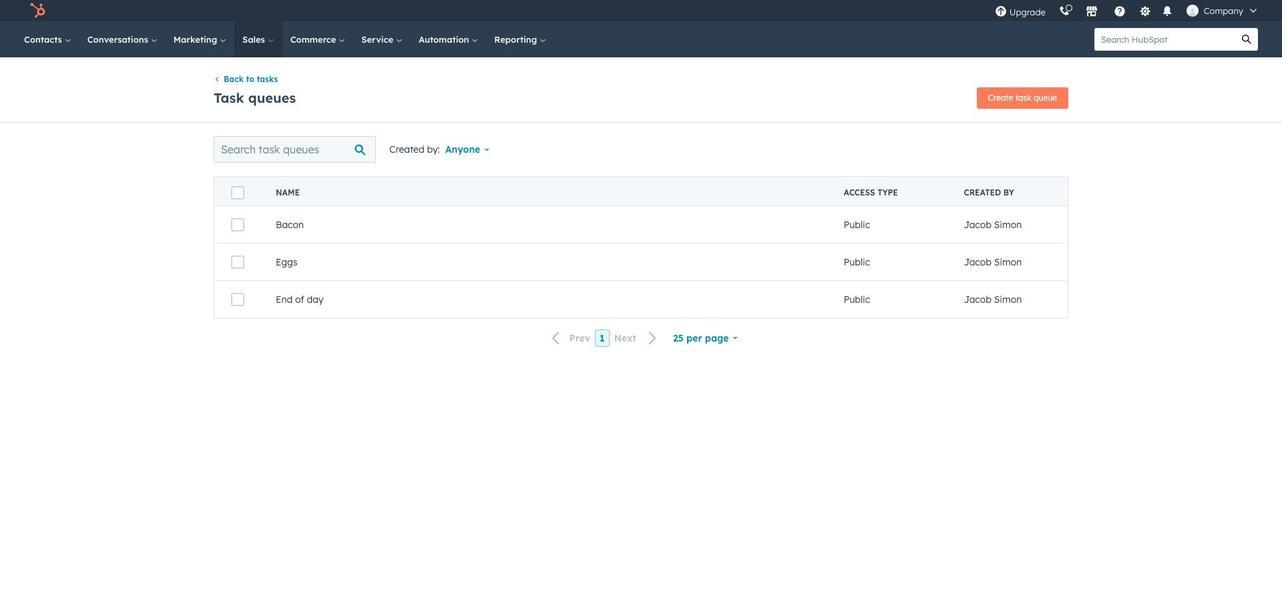 Task type: locate. For each thing, give the bounding box(es) containing it.
jacob simon image
[[1187, 5, 1199, 17]]

menu
[[988, 0, 1266, 21]]

Search HubSpot search field
[[1095, 28, 1236, 51]]

banner
[[214, 84, 1069, 109]]



Task type: describe. For each thing, give the bounding box(es) containing it.
marketplaces image
[[1086, 6, 1098, 18]]

Search task queues search field
[[214, 136, 376, 163]]

pagination navigation
[[544, 330, 665, 347]]



Task type: vqa. For each thing, say whether or not it's contained in the screenshot.
email for Add
no



